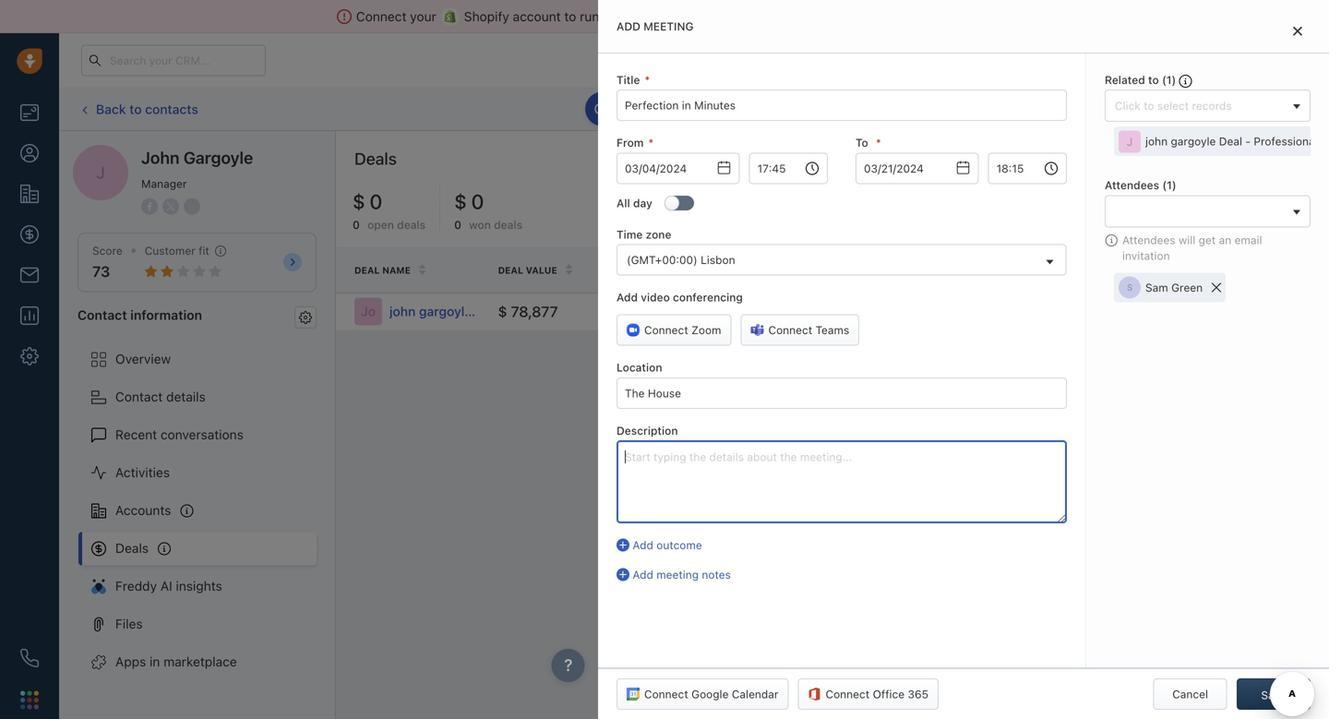 Task type: vqa. For each thing, say whether or not it's contained in the screenshot.
"CLICK" within the UPDATES AVAILABLE. CLICK TO REFRESH. Link
no



Task type: describe. For each thing, give the bounding box(es) containing it.
teams
[[816, 324, 849, 337]]

marketplace
[[164, 654, 237, 669]]

to
[[856, 136, 868, 149]]

Start typing the details about the meeting... text field
[[617, 440, 1067, 523]]

add right run
[[617, 20, 640, 33]]

score 73
[[92, 244, 122, 280]]

2 ) from the top
[[1172, 179, 1177, 192]]

related to ( 1 )
[[1105, 73, 1179, 86]]

score
[[92, 244, 122, 257]]

connect zoom
[[644, 324, 721, 337]]

available.
[[659, 102, 708, 115]]

deal name
[[354, 265, 411, 276]]

connect office 365 button
[[798, 678, 939, 710]]

office
[[873, 688, 905, 701]]

add video conferencing
[[617, 291, 743, 304]]

save
[[1261, 689, 1286, 701]]

explore
[[991, 54, 1031, 66]]

1 horizontal spatial deal
[[1278, 159, 1300, 172]]

won
[[469, 218, 491, 231]]

-
[[1245, 135, 1251, 148]]

ai
[[160, 578, 172, 594]]

updates available. click to refresh. link
[[585, 92, 803, 126]]

connect teams button
[[741, 314, 860, 346]]

2 vertical spatial 1
[[1167, 179, 1172, 192]]

related for related contact
[[1109, 264, 1152, 275]]

add inside add outcome link
[[633, 539, 653, 551]]

contact details
[[115, 389, 206, 404]]

an
[[1219, 233, 1231, 246]]

73 button
[[92, 263, 110, 280]]

close image
[[1293, 26, 1302, 36]]

green
[[1171, 281, 1203, 294]]

add meeting
[[617, 20, 694, 33]]

activities
[[115, 465, 170, 480]]

john gargoyle deal - professional se
[[1145, 135, 1329, 148]]

cancel button
[[1153, 678, 1227, 710]]

conversations
[[161, 427, 244, 442]]

recent
[[115, 427, 157, 442]]

-- text field
[[617, 153, 740, 184]]

$ 0 0 won deals
[[454, 189, 522, 231]]

contact for contact details
[[115, 389, 163, 404]]

save button
[[1237, 678, 1311, 710]]

connect your
[[356, 9, 436, 24]]

deals for $ 0 0 open deals
[[397, 218, 426, 231]]

0 left open
[[353, 218, 360, 231]]

notes
[[702, 568, 731, 581]]

add
[[846, 307, 866, 320]]

crm.
[[863, 9, 895, 24]]

0 horizontal spatial in
[[150, 654, 160, 669]]

call
[[711, 103, 730, 116]]

connect zoom button
[[617, 314, 731, 346]]

0 up open
[[370, 189, 382, 213]]

1 ) from the top
[[1172, 73, 1176, 86]]

to left run
[[564, 9, 576, 24]]

freddy
[[115, 578, 157, 594]]

1 vertical spatial add deal button
[[1227, 150, 1311, 181]]

stage
[[679, 265, 710, 276]]

add left video
[[617, 291, 638, 304]]

all day
[[617, 196, 652, 209]]

sales,
[[633, 9, 667, 24]]

-- text field
[[856, 153, 979, 184]]

john gargoyle
[[141, 148, 253, 168]]

to for back to contacts
[[129, 101, 142, 117]]

deal for deal stage
[[651, 265, 676, 276]]

related contact
[[1109, 264, 1201, 275]]

details
[[166, 389, 206, 404]]

refresh.
[[753, 102, 794, 115]]

call button
[[683, 94, 740, 125]]

google
[[691, 688, 729, 701]]

conferencing
[[673, 291, 743, 304]]

add outcome
[[633, 539, 702, 551]]

apps
[[115, 654, 146, 669]]

expected close date
[[956, 265, 1069, 276]]

shopify account to run your sales, marketing and support from the crm.
[[464, 9, 895, 24]]

insights
[[176, 578, 222, 594]]

connect for connect your
[[356, 9, 407, 24]]

to right "call"
[[740, 102, 750, 115]]

0 vertical spatial add deal
[[1182, 103, 1228, 116]]

sales activities button down the "plans"
[[1011, 94, 1145, 125]]

fit
[[199, 244, 209, 257]]

shopify
[[464, 9, 509, 24]]

2 ( from the top
[[1162, 179, 1167, 192]]

contact
[[1155, 264, 1201, 275]]

$ 78,877
[[498, 303, 558, 320]]

related for related to ( 1 )
[[1105, 73, 1145, 86]]

Search your CRM... text field
[[81, 45, 266, 76]]

trial
[[860, 54, 878, 66]]

accounts
[[115, 503, 171, 518]]

run
[[580, 9, 599, 24]]

the
[[840, 9, 860, 24]]

connect google calendar button
[[617, 678, 789, 710]]

dialog containing add meeting
[[598, 0, 1329, 719]]

expected
[[956, 265, 1007, 276]]

sam
[[1145, 281, 1168, 294]]

0 up won
[[471, 189, 484, 213]]

freddy ai insights
[[115, 578, 222, 594]]

contacts
[[145, 101, 198, 117]]

back to contacts link
[[78, 95, 199, 124]]

gargoyle
[[183, 148, 253, 168]]

connect for connect office 365
[[826, 688, 870, 701]]

tab panel containing add meeting
[[598, 0, 1329, 719]]

Title text field
[[617, 90, 1067, 121]]



Task type: locate. For each thing, give the bounding box(es) containing it.
1 down john
[[1167, 179, 1172, 192]]

( down john
[[1162, 179, 1167, 192]]

close
[[1010, 265, 1041, 276]]

$ inside $ 0 0 open deals
[[353, 189, 365, 213]]

meeting inside "link"
[[656, 568, 699, 581]]

( down send email icon
[[1162, 73, 1166, 86]]

deals up $ 0 0 open deals
[[354, 149, 397, 168]]

to
[[564, 9, 576, 24], [1148, 73, 1159, 86], [129, 101, 142, 117], [740, 102, 750, 115], [832, 307, 843, 320]]

deals inside $ 0 0 won deals
[[494, 218, 522, 231]]

time
[[617, 228, 643, 241]]

all
[[617, 196, 630, 209]]

1 vertical spatial click
[[804, 307, 829, 320]]

2 horizontal spatial $
[[498, 303, 507, 320]]

meeting for add meeting notes
[[656, 568, 699, 581]]

0 left won
[[454, 218, 461, 231]]

account
[[513, 9, 561, 24]]

0 horizontal spatial $
[[353, 189, 365, 213]]

add deal down professional
[[1255, 159, 1300, 172]]

attendees for attendees ( 1 )
[[1105, 179, 1159, 192]]

contact down 73 button in the top of the page
[[78, 307, 127, 322]]

1 link
[[1188, 45, 1219, 76]]

day
[[633, 196, 652, 209]]

add left outcome
[[633, 539, 653, 551]]

78,877
[[511, 303, 558, 320]]

deal for deal name
[[354, 265, 380, 276]]

1 vertical spatial in
[[150, 654, 160, 669]]

1 horizontal spatial in
[[908, 54, 916, 66]]

connect
[[356, 9, 407, 24], [644, 324, 688, 337], [768, 324, 812, 337], [644, 688, 688, 701], [826, 688, 870, 701]]

explore plans
[[991, 54, 1062, 66]]

se
[[1321, 135, 1329, 148]]

connect for connect google calendar
[[644, 688, 688, 701]]

add deal button up gargoyle
[[1154, 94, 1237, 125]]

deals
[[354, 149, 397, 168], [115, 540, 149, 556]]

attendees
[[1105, 179, 1159, 192], [1122, 233, 1175, 246]]

back
[[96, 101, 126, 117]]

0 vertical spatial meeting
[[644, 20, 694, 33]]

$ right $ 0 0 open deals
[[454, 189, 467, 213]]

title
[[617, 73, 640, 86]]

will
[[1179, 233, 1196, 246]]

click to add
[[804, 307, 866, 320]]

) down gargoyle
[[1172, 179, 1177, 192]]

0 vertical spatial contact
[[78, 307, 127, 322]]

contact for contact information
[[78, 307, 127, 322]]

)
[[1172, 73, 1176, 86], [1172, 179, 1177, 192]]

0 vertical spatial click
[[711, 102, 737, 115]]

days
[[933, 54, 956, 66]]

customer
[[145, 244, 195, 257]]

21
[[919, 54, 930, 66]]

$ inside $ 0 0 won deals
[[454, 189, 467, 213]]

1 vertical spatial add deal
[[1255, 159, 1300, 172]]

0 vertical spatial add deal button
[[1154, 94, 1237, 125]]

add deal up gargoyle
[[1182, 103, 1228, 116]]

cancel
[[1172, 688, 1208, 701]]

get
[[1199, 233, 1216, 246]]

in left 21
[[908, 54, 916, 66]]

deal
[[1219, 135, 1242, 148], [354, 265, 380, 276], [498, 265, 523, 276], [651, 265, 676, 276]]

to right back
[[129, 101, 142, 117]]

) left 1 link
[[1172, 73, 1176, 86]]

0 vertical spatial (
[[1162, 73, 1166, 86]]

deals for $ 0 0 won deals
[[494, 218, 522, 231]]

0 horizontal spatial add deal
[[1182, 103, 1228, 116]]

0 horizontal spatial your
[[410, 9, 436, 24]]

email button
[[608, 94, 674, 125]]

connect for connect zoom
[[644, 324, 688, 337]]

(gmt+00:00)
[[627, 253, 697, 266]]

sales activities button up j
[[1011, 94, 1154, 125]]

$ up the deal name
[[353, 189, 365, 213]]

in right apps
[[150, 654, 160, 669]]

professional
[[1254, 135, 1318, 148]]

add deal button down professional
[[1227, 150, 1311, 181]]

1 vertical spatial )
[[1172, 179, 1177, 192]]

sales
[[1039, 103, 1067, 116]]

connect google calendar
[[644, 688, 779, 701]]

attendees up invitation
[[1122, 233, 1175, 246]]

Location text field
[[617, 377, 1067, 409]]

to down send email icon
[[1148, 73, 1159, 86]]

0 horizontal spatial deals
[[115, 540, 149, 556]]

0 horizontal spatial deals
[[397, 218, 426, 231]]

1 vertical spatial deals
[[115, 540, 149, 556]]

support
[[759, 9, 806, 24]]

deal left name
[[354, 265, 380, 276]]

1 horizontal spatial deals
[[354, 149, 397, 168]]

1 horizontal spatial click
[[804, 307, 829, 320]]

$ left 78,877
[[498, 303, 507, 320]]

1 deals from the left
[[397, 218, 426, 231]]

freshworks switcher image
[[20, 691, 39, 709]]

deal value
[[498, 265, 557, 276]]

related up activities
[[1105, 73, 1145, 86]]

related down invitation
[[1109, 264, 1152, 275]]

your
[[410, 9, 436, 24], [603, 9, 629, 24]]

deals right won
[[494, 218, 522, 231]]

connect inside button
[[768, 324, 812, 337]]

lisbon
[[701, 253, 735, 266]]

add up gargoyle
[[1182, 103, 1202, 116]]

products
[[804, 264, 857, 275]]

1 down send email icon
[[1166, 73, 1172, 86]]

sales activities button
[[1011, 94, 1154, 125], [1011, 94, 1145, 125]]

value
[[526, 265, 557, 276]]

deals right open
[[397, 218, 426, 231]]

1 vertical spatial meeting
[[656, 568, 699, 581]]

to for click to add
[[832, 307, 843, 320]]

1 vertical spatial contact
[[115, 389, 163, 404]]

0 vertical spatial )
[[1172, 73, 1176, 86]]

explore plans link
[[981, 49, 1073, 71]]

open
[[367, 218, 394, 231]]

marketing
[[670, 9, 730, 24]]

1 ( from the top
[[1162, 73, 1166, 86]]

email
[[1235, 233, 1262, 246]]

date
[[1044, 265, 1069, 276]]

phone image
[[20, 649, 39, 667]]

1 horizontal spatial add deal
[[1255, 159, 1300, 172]]

1 vertical spatial related
[[1109, 264, 1152, 275]]

contact information
[[78, 307, 202, 322]]

1 right send email icon
[[1207, 48, 1213, 60]]

$ for $ 78,877
[[498, 303, 507, 320]]

$ for $ 0 0 open deals
[[353, 189, 365, 213]]

send email image
[[1156, 55, 1169, 67]]

related inside tab panel
[[1105, 73, 1145, 86]]

deal left -
[[1219, 135, 1242, 148]]

from
[[809, 9, 837, 24]]

attendees down j
[[1105, 179, 1159, 192]]

0 vertical spatial in
[[908, 54, 916, 66]]

0 vertical spatial deals
[[354, 149, 397, 168]]

add inside "add meeting notes" "link"
[[633, 568, 653, 581]]

from
[[617, 136, 644, 149]]

0 horizontal spatial deal
[[1206, 103, 1228, 116]]

$ for $ 0 0 won deals
[[454, 189, 467, 213]]

2 your from the left
[[603, 9, 629, 24]]

files
[[115, 616, 143, 631]]

related
[[1105, 73, 1145, 86], [1109, 264, 1152, 275]]

phone element
[[11, 640, 48, 677]]

manager
[[141, 177, 187, 190]]

add down professional
[[1255, 159, 1275, 172]]

deal up john gargoyle deal - professional se
[[1206, 103, 1228, 116]]

connect for connect teams
[[768, 324, 812, 337]]

plans
[[1034, 54, 1062, 66]]

deal inside dialog
[[1219, 135, 1242, 148]]

mng settings image
[[299, 311, 312, 324]]

1 vertical spatial deal
[[1278, 159, 1300, 172]]

to for related to ( 1 )
[[1148, 73, 1159, 86]]

1 horizontal spatial $
[[454, 189, 467, 213]]

0 vertical spatial related
[[1105, 73, 1145, 86]]

location
[[617, 361, 662, 374]]

to up teams
[[832, 307, 843, 320]]

1 horizontal spatial your
[[603, 9, 629, 24]]

tab panel
[[598, 0, 1329, 719]]

None text field
[[749, 153, 828, 184], [988, 153, 1067, 184], [749, 153, 828, 184], [988, 153, 1067, 184]]

0 horizontal spatial click
[[711, 102, 737, 115]]

outcome
[[656, 539, 702, 551]]

attendees inside the "attendees will get an email invitation"
[[1122, 233, 1175, 246]]

0 vertical spatial attendees
[[1105, 179, 1159, 192]]

deals inside $ 0 0 open deals
[[397, 218, 426, 231]]

description
[[617, 424, 678, 437]]

sales activities
[[1039, 103, 1117, 116]]

deal left value
[[498, 265, 523, 276]]

2 deals from the left
[[494, 218, 522, 231]]

your
[[835, 54, 857, 66]]

73
[[92, 263, 110, 280]]

call link
[[683, 94, 740, 125]]

discovery
[[651, 305, 702, 318]]

apps in marketplace
[[115, 654, 237, 669]]

(gmt+00:00) lisbon
[[627, 253, 735, 266]]

deal up video
[[651, 265, 676, 276]]

1
[[1207, 48, 1213, 60], [1166, 73, 1172, 86], [1167, 179, 1172, 192]]

updates
[[612, 102, 656, 115]]

john
[[1145, 135, 1168, 148]]

Click to select records search field
[[1110, 96, 1287, 116]]

contact up the recent
[[115, 389, 163, 404]]

1 vertical spatial 1
[[1166, 73, 1172, 86]]

add down add outcome
[[633, 568, 653, 581]]

ends
[[881, 54, 905, 66]]

1 vertical spatial (
[[1162, 179, 1167, 192]]

add meeting notes
[[633, 568, 731, 581]]

add deal button
[[1154, 94, 1237, 125], [1227, 150, 1311, 181]]

dialog
[[598, 0, 1329, 719]]

your left shopify
[[410, 9, 436, 24]]

attendees ( 1 )
[[1105, 179, 1177, 192]]

$ 0 0 open deals
[[353, 189, 426, 231]]

meeting for add meeting
[[644, 20, 694, 33]]

deal down professional
[[1278, 159, 1300, 172]]

updates available. click to refresh.
[[612, 102, 794, 115]]

gargoyle
[[1171, 135, 1216, 148]]

1 vertical spatial attendees
[[1122, 233, 1175, 246]]

deal for deal value
[[498, 265, 523, 276]]

calendar
[[732, 688, 779, 701]]

1 horizontal spatial deals
[[494, 218, 522, 231]]

1 your from the left
[[410, 9, 436, 24]]

0 vertical spatial 1
[[1207, 48, 1213, 60]]

deal stage
[[651, 265, 710, 276]]

add meeting notes link
[[617, 567, 1067, 583]]

0 vertical spatial deal
[[1206, 103, 1228, 116]]

your right run
[[603, 9, 629, 24]]

email
[[636, 103, 664, 116]]

attendees for attendees will get an email invitation
[[1122, 233, 1175, 246]]

deals up "freddy" on the bottom left of the page
[[115, 540, 149, 556]]



